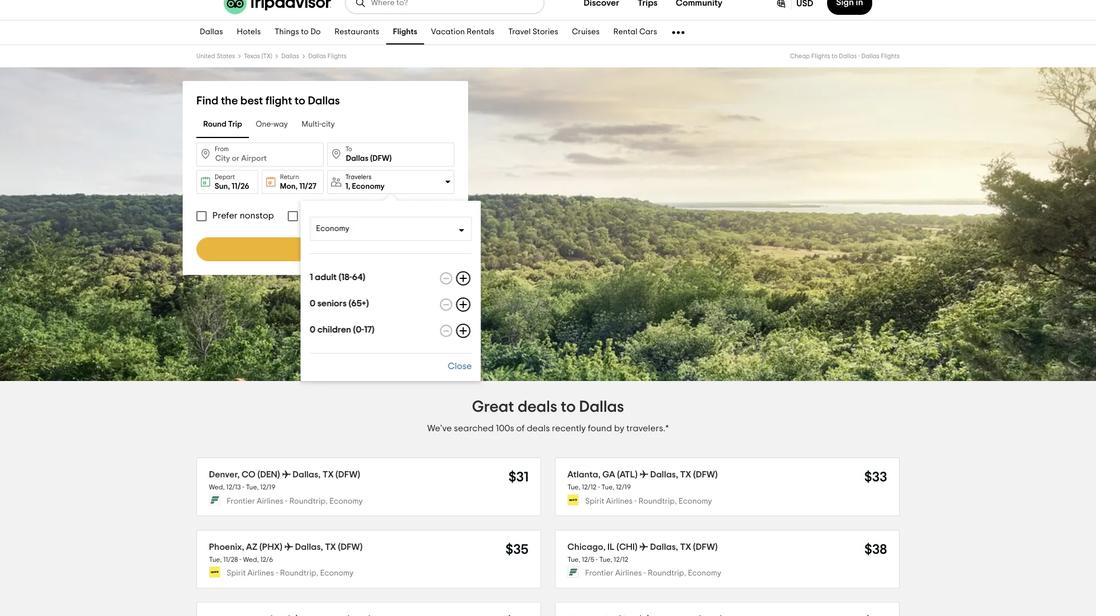 Task type: describe. For each thing, give the bounding box(es) containing it.
travel stories link
[[502, 21, 566, 45]]

12/5
[[582, 557, 595, 564]]

spirit for $35
[[227, 570, 246, 578]]

city or airport text field for from
[[197, 143, 324, 167]]

airlines for $35
[[248, 570, 274, 578]]

dallas flights link
[[308, 53, 347, 59]]

dallas, for $31
[[293, 471, 321, 480]]

travelers
[[346, 174, 372, 180]]

rentals
[[467, 28, 495, 36]]

united states link
[[197, 53, 235, 59]]

search image
[[355, 0, 367, 9]]

include nearby airports
[[304, 211, 402, 221]]

0 vertical spatial 12/12
[[582, 485, 597, 492]]

vacation rentals
[[431, 28, 495, 36]]

sun,
[[215, 183, 230, 191]]

ga
[[603, 471, 616, 480]]

texas (tx)
[[244, 53, 272, 59]]

(18-
[[339, 273, 352, 282]]

round
[[203, 121, 227, 129]]

frontier for $31
[[227, 498, 255, 506]]

frontier airlines - roundtrip, economy for $31
[[227, 498, 363, 506]]

dallas, for $33
[[651, 471, 679, 480]]

12/13
[[226, 485, 241, 492]]

close
[[448, 362, 472, 371]]

way
[[274, 121, 288, 129]]

children
[[318, 326, 351, 335]]

17)
[[364, 326, 375, 335]]

airlines for $33
[[606, 498, 633, 506]]

searched
[[454, 425, 494, 434]]

flights inside "link"
[[393, 28, 418, 36]]

united states
[[197, 53, 235, 59]]

0 for 0 children (0-17)
[[310, 326, 316, 335]]

(dfw) for $31
[[336, 471, 360, 480]]

roundtrip, for $31
[[289, 498, 328, 506]]

frontier for $38
[[586, 570, 614, 578]]

1 vertical spatial deals
[[527, 425, 550, 434]]

stories
[[533, 28, 559, 36]]

$33
[[865, 471, 888, 485]]

tripadvisor image
[[224, 0, 331, 14]]

1 vertical spatial wed,
[[243, 557, 259, 564]]

tue, 12/12  - tue, 12/19
[[568, 485, 631, 492]]

az
[[246, 543, 258, 552]]

(atl)
[[618, 471, 638, 480]]

one-way
[[256, 121, 288, 129]]

rental cars link
[[607, 21, 665, 45]]

(tx)
[[262, 53, 272, 59]]

0 vertical spatial deals
[[518, 399, 558, 415]]

tx for $33
[[681, 471, 692, 480]]

texas (tx) link
[[244, 53, 272, 59]]

cruises
[[572, 28, 600, 36]]

(chi)
[[617, 543, 638, 552]]

find for find the best flight to dallas
[[197, 95, 219, 107]]

things
[[275, 28, 299, 36]]

vacation
[[431, 28, 465, 36]]

Search search field
[[371, 0, 535, 8]]

spirit airlines - roundtrip, economy for $33
[[586, 498, 713, 506]]

restaurants
[[335, 28, 380, 36]]

cars
[[640, 28, 658, 36]]

tue, left '11/28' at left
[[209, 557, 222, 564]]

atlanta, ga (atl)
[[568, 471, 638, 480]]

0 seniors (65+)
[[310, 299, 369, 308]]

recently
[[552, 425, 586, 434]]

tue, down atlanta,
[[568, 485, 581, 492]]

(phx)
[[260, 543, 283, 552]]

chicago, il (chi)
[[568, 543, 638, 552]]

phoenix,
[[209, 543, 244, 552]]

depart sun, 11/26
[[215, 174, 249, 191]]

texas
[[244, 53, 260, 59]]

0 children (0-17)
[[310, 326, 375, 335]]

roundtrip, for $38
[[648, 570, 687, 578]]

we've searched 100s of deals recently found by travelers.*
[[428, 425, 669, 434]]

best
[[241, 95, 263, 107]]

dallas, tx (dfw) for $33
[[651, 471, 718, 480]]

$38
[[865, 544, 888, 557]]

economy for $31
[[330, 498, 363, 506]]

denver,
[[209, 471, 240, 480]]

frontier airlines - roundtrip, economy for $38
[[586, 570, 722, 578]]

rental cars
[[614, 28, 658, 36]]

do
[[311, 28, 321, 36]]

we've
[[428, 425, 452, 434]]

atlanta,
[[568, 471, 601, 480]]

1 adult (18-64)
[[310, 273, 366, 282]]

dallas, tx (dfw) for $38
[[651, 543, 718, 552]]

0 horizontal spatial wed,
[[209, 485, 225, 492]]

hotels link
[[230, 21, 268, 45]]

64)
[[352, 273, 366, 282]]

depart
[[215, 174, 235, 181]]

find flights
[[303, 245, 348, 254]]

tue, 12/5  - tue, 12/12
[[568, 557, 629, 564]]

0 horizontal spatial 1
[[310, 273, 313, 282]]

1 horizontal spatial 12/12
[[614, 557, 629, 564]]

things to do
[[275, 28, 321, 36]]

great deals to dallas
[[472, 399, 625, 415]]

to left do
[[301, 28, 309, 36]]

0 horizontal spatial dallas link
[[193, 21, 230, 45]]

travelers.*
[[627, 425, 669, 434]]

prefer
[[213, 211, 238, 221]]

find flights button
[[197, 238, 455, 262]]

adult
[[315, 273, 337, 282]]

multi-city
[[302, 121, 335, 129]]

to right cheap
[[832, 53, 838, 59]]

(0-
[[353, 326, 364, 335]]

spirit airlines - roundtrip, economy for $35
[[227, 570, 354, 578]]

tue, down ga
[[602, 485, 615, 492]]

nearby
[[337, 211, 367, 221]]

vacation rentals link
[[424, 21, 502, 45]]

1 inside travelers 1 , economy
[[346, 183, 348, 191]]



Task type: locate. For each thing, give the bounding box(es) containing it.
0 vertical spatial find
[[197, 95, 219, 107]]

airlines down 12/6
[[248, 570, 274, 578]]

100s
[[496, 425, 515, 434]]

dallas, right (atl)
[[651, 471, 679, 480]]

airlines for $38
[[616, 570, 642, 578]]

great
[[472, 399, 515, 415]]

tue, down co on the bottom of the page
[[246, 485, 259, 492]]

tx
[[323, 471, 334, 480], [681, 471, 692, 480], [325, 543, 336, 552], [681, 543, 692, 552]]

0 vertical spatial spirit airlines - roundtrip, economy
[[586, 498, 713, 506]]

economy inside travelers 1 , economy
[[352, 183, 385, 191]]

dallas, for $35
[[295, 543, 323, 552]]

1 horizontal spatial spirit
[[586, 498, 605, 506]]

tx for $31
[[323, 471, 334, 480]]

0 left "children"
[[310, 326, 316, 335]]

found
[[588, 425, 612, 434]]

multi-
[[302, 121, 322, 129]]

economy for $35
[[320, 570, 354, 578]]

frontier
[[227, 498, 255, 506], [586, 570, 614, 578]]

1 horizontal spatial 1
[[346, 183, 348, 191]]

wed, down denver,
[[209, 485, 225, 492]]

12/12 down (chi)
[[614, 557, 629, 564]]

1 horizontal spatial 12/19
[[616, 485, 631, 492]]

0 horizontal spatial frontier
[[227, 498, 255, 506]]

2 12/19 from the left
[[616, 485, 631, 492]]

frontier airlines - roundtrip, economy
[[227, 498, 363, 506], [586, 570, 722, 578]]

roundtrip, for $33
[[639, 498, 677, 506]]

airlines for $31
[[257, 498, 284, 506]]

mon,
[[280, 183, 298, 191]]

tx for $35
[[325, 543, 336, 552]]

12/19 down (den)
[[260, 485, 276, 492]]

phoenix, az (phx)
[[209, 543, 283, 552]]

deals right of at the bottom of page
[[527, 425, 550, 434]]

tue, 11/28  - wed, 12/6
[[209, 557, 273, 564]]

to
[[346, 146, 352, 153]]

restaurants link
[[328, 21, 387, 45]]

1 horizontal spatial spirit airlines - roundtrip, economy
[[586, 498, 713, 506]]

return mon, 11/27
[[280, 174, 317, 191]]

2 city or airport text field from the left
[[327, 143, 455, 167]]

0
[[310, 299, 316, 308], [310, 326, 316, 335]]

12/19 for $33
[[616, 485, 631, 492]]

to up the recently
[[561, 399, 576, 415]]

spirit airlines - roundtrip, economy down 12/6
[[227, 570, 354, 578]]

travelers 1 , economy
[[346, 174, 385, 191]]

1 left the adult
[[310, 273, 313, 282]]

frontier down tue, 12/5  - tue, 12/12 at the right bottom of the page
[[586, 570, 614, 578]]

from
[[215, 146, 229, 153]]

dallas, tx (dfw)
[[293, 471, 360, 480], [651, 471, 718, 480], [295, 543, 363, 552], [651, 543, 718, 552]]

nonstop
[[240, 211, 274, 221]]

airlines down (chi)
[[616, 570, 642, 578]]

hotels
[[237, 28, 261, 36]]

(65+)
[[349, 299, 369, 308]]

spirit airlines - roundtrip, economy
[[586, 498, 713, 506], [227, 570, 354, 578]]

city
[[322, 121, 335, 129]]

spirit for $33
[[586, 498, 605, 506]]

1 horizontal spatial frontier airlines - roundtrip, economy
[[586, 570, 722, 578]]

dallas link up united states link
[[193, 21, 230, 45]]

1 city or airport text field from the left
[[197, 143, 324, 167]]

(den)
[[258, 471, 280, 480]]

12/19 down (atl)
[[616, 485, 631, 492]]

flights link
[[387, 21, 424, 45]]

(dfw) for $35
[[338, 543, 363, 552]]

deals up we've searched 100s of deals recently found by travelers.*
[[518, 399, 558, 415]]

airlines down (den)
[[257, 498, 284, 506]]

economy for $33
[[679, 498, 713, 506]]

1 vertical spatial frontier
[[586, 570, 614, 578]]

0 vertical spatial 0
[[310, 299, 316, 308]]

(dfw) for $38
[[694, 543, 718, 552]]

0 vertical spatial spirit
[[586, 498, 605, 506]]

12/19
[[260, 485, 276, 492], [616, 485, 631, 492]]

dallas, tx (dfw) for $35
[[295, 543, 363, 552]]

11/27
[[299, 183, 317, 191]]

12/12
[[582, 485, 597, 492], [614, 557, 629, 564]]

0 horizontal spatial spirit
[[227, 570, 246, 578]]

one-
[[256, 121, 274, 129]]

12/19 for $31
[[260, 485, 276, 492]]

0 left "seniors"
[[310, 299, 316, 308]]

dallas, right (chi)
[[651, 543, 679, 552]]

wed, 12/13  - tue, 12/19
[[209, 485, 276, 492]]

cheap
[[791, 53, 811, 59]]

0 horizontal spatial city or airport text field
[[197, 143, 324, 167]]

1 vertical spatial spirit
[[227, 570, 246, 578]]

roundtrip, for $35
[[280, 570, 319, 578]]

0 vertical spatial frontier
[[227, 498, 255, 506]]

city or airport text field for to
[[327, 143, 455, 167]]

by
[[614, 425, 625, 434]]

1 vertical spatial 0
[[310, 326, 316, 335]]

deals
[[518, 399, 558, 415], [527, 425, 550, 434]]

1 horizontal spatial city or airport text field
[[327, 143, 455, 167]]

dallas flights
[[308, 53, 347, 59]]

tx for $38
[[681, 543, 692, 552]]

1 vertical spatial find
[[303, 245, 321, 254]]

1 vertical spatial 1
[[310, 273, 313, 282]]

11/26
[[232, 183, 249, 191]]

wed,
[[209, 485, 225, 492], [243, 557, 259, 564]]

find left the
[[197, 95, 219, 107]]

airlines down tue, 12/12  - tue, 12/19
[[606, 498, 633, 506]]

1 vertical spatial dallas link
[[281, 53, 299, 59]]

spirit down tue, 12/12  - tue, 12/19
[[586, 498, 605, 506]]

chicago,
[[568, 543, 606, 552]]

spirit airlines - roundtrip, economy down (atl)
[[586, 498, 713, 506]]

0 horizontal spatial frontier airlines - roundtrip, economy
[[227, 498, 363, 506]]

0 vertical spatial wed,
[[209, 485, 225, 492]]

dallas, right (phx)
[[295, 543, 323, 552]]

city or airport text field down one-
[[197, 143, 324, 167]]

1 horizontal spatial dallas link
[[281, 53, 299, 59]]

city or airport text field up travelers 1 , economy
[[327, 143, 455, 167]]

find
[[197, 95, 219, 107], [303, 245, 321, 254]]

12/6
[[260, 557, 273, 564]]

cheap flights to dallas - dallas flights
[[791, 53, 900, 59]]

frontier airlines - roundtrip, economy down (chi)
[[586, 570, 722, 578]]

tue,
[[246, 485, 259, 492], [568, 485, 581, 492], [602, 485, 615, 492], [209, 557, 222, 564], [568, 557, 581, 564], [600, 557, 613, 564]]

find left flights
[[303, 245, 321, 254]]

1 horizontal spatial frontier
[[586, 570, 614, 578]]

$31
[[509, 471, 529, 485]]

0 vertical spatial frontier airlines - roundtrip, economy
[[227, 498, 363, 506]]

0 horizontal spatial find
[[197, 95, 219, 107]]

united
[[197, 53, 215, 59]]

(dfw) for $33
[[694, 471, 718, 480]]

0 horizontal spatial spirit airlines - roundtrip, economy
[[227, 570, 354, 578]]

$35
[[506, 544, 529, 557]]

1 vertical spatial 12/12
[[614, 557, 629, 564]]

dallas, tx (dfw) for $31
[[293, 471, 360, 480]]

prefer nonstop
[[213, 211, 274, 221]]

0 for 0 seniors (65+)
[[310, 299, 316, 308]]

travel
[[509, 28, 531, 36]]

cruises link
[[566, 21, 607, 45]]

tue, left 12/5
[[568, 557, 581, 564]]

find the best flight to dallas
[[197, 95, 340, 107]]

1 0 from the top
[[310, 299, 316, 308]]

find for find flights
[[303, 245, 321, 254]]

airlines
[[257, 498, 284, 506], [606, 498, 633, 506], [248, 570, 274, 578], [616, 570, 642, 578]]

0 horizontal spatial 12/19
[[260, 485, 276, 492]]

flight
[[266, 95, 292, 107]]

1 down travelers
[[346, 183, 348, 191]]

1 vertical spatial frontier airlines - roundtrip, economy
[[586, 570, 722, 578]]

1 vertical spatial spirit airlines - roundtrip, economy
[[227, 570, 354, 578]]

12/12 down atlanta,
[[582, 485, 597, 492]]

wed, down az
[[243, 557, 259, 564]]

denver, co (den)
[[209, 471, 280, 480]]

dallas link right (tx)
[[281, 53, 299, 59]]

round trip
[[203, 121, 242, 129]]

1 horizontal spatial find
[[303, 245, 321, 254]]

find inside button
[[303, 245, 321, 254]]

spirit down tue, 11/28  - wed, 12/6
[[227, 570, 246, 578]]

11/28
[[223, 557, 238, 564]]

tue, down chicago, il (chi)
[[600, 557, 613, 564]]

economy
[[352, 183, 385, 191], [316, 225, 350, 233], [330, 498, 363, 506], [679, 498, 713, 506], [320, 570, 354, 578], [688, 570, 722, 578]]

0 vertical spatial 1
[[346, 183, 348, 191]]

include
[[304, 211, 335, 221]]

2 0 from the top
[[310, 326, 316, 335]]

rental
[[614, 28, 638, 36]]

il
[[608, 543, 615, 552]]

states
[[217, 53, 235, 59]]

1 horizontal spatial wed,
[[243, 557, 259, 564]]

frontier down wed, 12/13  - tue, 12/19
[[227, 498, 255, 506]]

co
[[242, 471, 256, 480]]

flights
[[323, 245, 348, 254]]

economy for $38
[[688, 570, 722, 578]]

0 vertical spatial dallas link
[[193, 21, 230, 45]]

dallas link
[[193, 21, 230, 45], [281, 53, 299, 59]]

dallas, for $38
[[651, 543, 679, 552]]

None search field
[[346, 0, 544, 13]]

0 horizontal spatial 12/12
[[582, 485, 597, 492]]

dallas
[[200, 28, 223, 36], [281, 53, 299, 59], [308, 53, 326, 59], [840, 53, 858, 59], [862, 53, 880, 59], [308, 95, 340, 107], [580, 399, 625, 415]]

City or Airport text field
[[197, 143, 324, 167], [327, 143, 455, 167]]

,
[[348, 183, 350, 191]]

1 12/19 from the left
[[260, 485, 276, 492]]

to right flight
[[295, 95, 306, 107]]

frontier airlines - roundtrip, economy down (den)
[[227, 498, 363, 506]]

dallas, right (den)
[[293, 471, 321, 480]]



Task type: vqa. For each thing, say whether or not it's contained in the screenshot.
Return Mon, 11/27
yes



